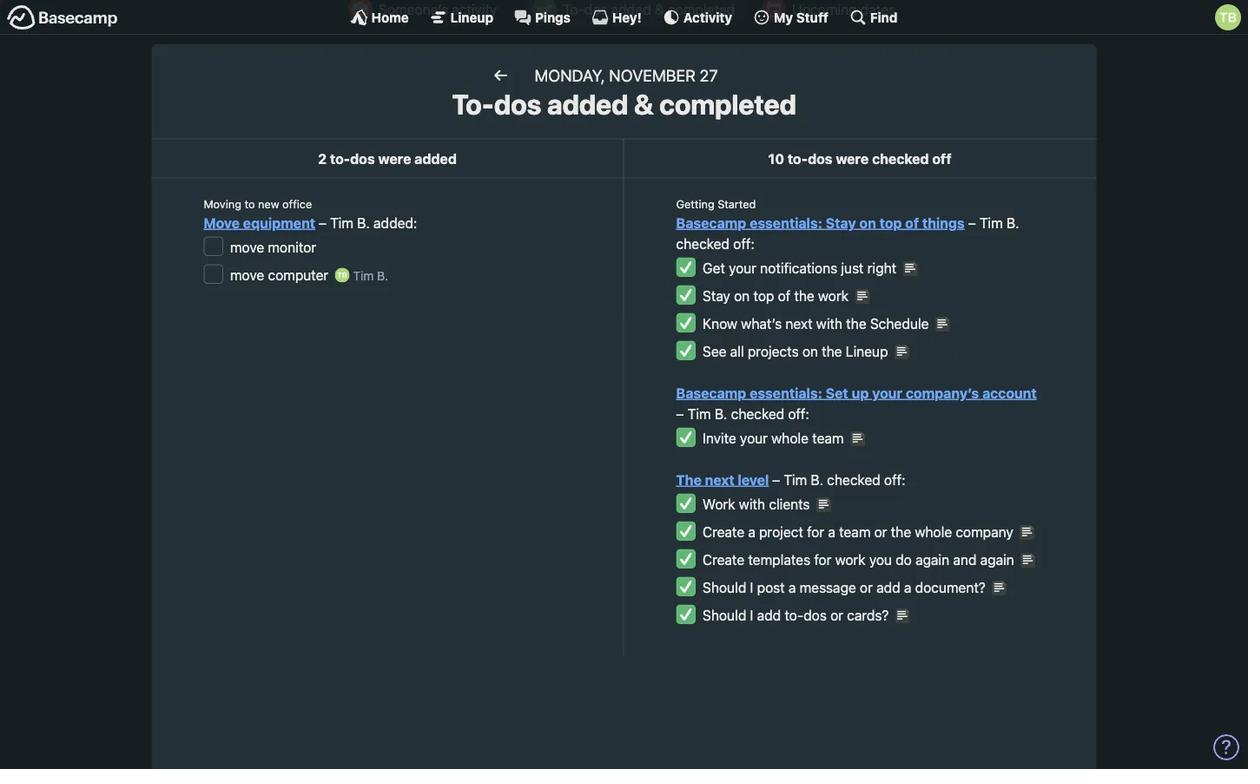 Task type: describe. For each thing, give the bounding box(es) containing it.
cards?
[[847, 608, 889, 624]]

to- for 10
[[788, 150, 808, 167]]

the next level – tim b. checked off:
[[677, 472, 906, 489]]

company
[[956, 524, 1014, 541]]

should i post a message or add a document? link
[[703, 580, 986, 596]]

the
[[677, 472, 702, 489]]

know what's next with the schedule
[[703, 316, 929, 332]]

computer
[[268, 267, 329, 283]]

– inside the moving to new office move equipment – tim b. added:
[[319, 215, 327, 231]]

to- inside to-dos added & completed link
[[563, 1, 585, 18]]

– tim b. checked off:
[[677, 215, 1020, 252]]

someone's activity
[[379, 1, 497, 18]]

the next level link
[[677, 472, 769, 489]]

1 horizontal spatial top
[[880, 215, 902, 231]]

tim inside basecamp essentials: set up your company's account – tim b. checked off:
[[688, 406, 711, 422]]

activity link
[[663, 9, 733, 26]]

lineup inside the main element
[[451, 10, 494, 25]]

tim inside – tim b. checked off:
[[980, 215, 1004, 231]]

a right the post
[[789, 580, 796, 596]]

checked up create a project for a team or the whole company at the bottom right of the page
[[828, 472, 881, 489]]

someone's
[[379, 1, 448, 18]]

0 horizontal spatial add
[[758, 608, 781, 624]]

upcoming dates link
[[754, 0, 909, 29]]

checked inside – tim b. checked off:
[[677, 236, 730, 252]]

27
[[700, 66, 718, 85]]

pings button
[[515, 9, 571, 26]]

or for cards?
[[831, 608, 844, 624]]

1 vertical spatial for
[[815, 552, 832, 568]]

basecamp essentials: stay on top of things
[[677, 215, 965, 231]]

were for added
[[378, 150, 411, 167]]

someone's activity link
[[340, 0, 519, 29]]

my stuff button
[[754, 9, 829, 26]]

b. down added:
[[377, 269, 389, 283]]

i for add
[[750, 608, 754, 624]]

were for checked
[[836, 150, 869, 167]]

should i post a message or add a document?
[[703, 580, 986, 596]]

on for projects
[[803, 343, 819, 360]]

move for move computer
[[230, 267, 264, 283]]

1 again from the left
[[916, 552, 950, 568]]

0 vertical spatial stay
[[826, 215, 857, 231]]

clients
[[769, 496, 810, 513]]

work with clients
[[703, 496, 810, 513]]

todo image
[[533, 0, 557, 22]]

stay on top of the work link
[[703, 288, 849, 304]]

monday, november 27
[[535, 66, 718, 85]]

stay on top of the work
[[703, 288, 849, 304]]

the for on
[[822, 343, 843, 360]]

do
[[896, 552, 912, 568]]

invite your whole team link
[[703, 430, 844, 447]]

b. inside – tim b. checked off:
[[1007, 215, 1020, 231]]

the for with
[[847, 316, 867, 332]]

0 vertical spatial team
[[813, 430, 844, 447]]

to- down the post
[[785, 608, 804, 624]]

should for should i add to-dos or cards?
[[703, 608, 747, 624]]

basecamp essentials: set up your company's account link
[[677, 385, 1037, 402]]

my stuff
[[774, 10, 829, 25]]

document?
[[916, 580, 986, 596]]

the up the do
[[891, 524, 912, 541]]

move equipment link
[[204, 215, 316, 231]]

monday,
[[535, 66, 605, 85]]

all
[[731, 343, 744, 360]]

tim inside the moving to new office move equipment – tim b. added:
[[330, 215, 354, 231]]

up
[[852, 385, 869, 402]]

move monitor link
[[230, 239, 316, 256]]

essentials: for set
[[750, 385, 823, 402]]

off: inside – tim b. checked off:
[[734, 236, 755, 252]]

tim down added:
[[353, 269, 374, 283]]

dos down message
[[804, 608, 827, 624]]

1 vertical spatial whole
[[915, 524, 953, 541]]

0 horizontal spatial on
[[734, 288, 750, 304]]

2
[[318, 150, 327, 167]]

and
[[954, 552, 977, 568]]

what's
[[742, 316, 782, 332]]

create templates for work you do again and again
[[703, 552, 1015, 568]]

create templates for work you do again and again link
[[703, 552, 1015, 568]]

2 vertical spatial added
[[415, 150, 457, 167]]

1 vertical spatial to-
[[452, 88, 494, 121]]

dates
[[861, 1, 896, 18]]

off: inside basecamp essentials: set up your company's account – tim b. checked off:
[[789, 406, 810, 422]]

moving to new office move equipment – tim b. added:
[[204, 198, 417, 231]]

moving
[[204, 198, 242, 211]]

dos right the "2" at the left top of page
[[350, 150, 375, 167]]

templates
[[749, 552, 811, 568]]

upcoming
[[793, 1, 857, 18]]

work
[[703, 496, 736, 513]]

← link
[[476, 62, 526, 88]]

0 vertical spatial to-dos added & completed
[[563, 1, 735, 18]]

to- for 2
[[330, 150, 350, 167]]

2 horizontal spatial or
[[875, 524, 888, 541]]

get your notifications just right link
[[703, 260, 897, 276]]

activity
[[684, 10, 733, 25]]

home link
[[351, 9, 409, 26]]

create for create templates for work you do again and again
[[703, 552, 745, 568]]

see all projects on the lineup
[[703, 343, 889, 360]]

1 vertical spatial of
[[778, 288, 791, 304]]

switch accounts image
[[7, 4, 118, 31]]

started
[[718, 198, 756, 211]]

off
[[933, 150, 952, 167]]

equipment
[[243, 215, 316, 231]]

lineup link
[[430, 9, 494, 26]]

tim b.
[[350, 269, 389, 283]]

2 again from the left
[[981, 552, 1015, 568]]

should i add to-dos or cards? link
[[703, 608, 889, 624]]

1 horizontal spatial with
[[817, 316, 843, 332]]

things
[[923, 215, 965, 231]]

a up create templates for work you do again and again link
[[829, 524, 836, 541]]

just
[[842, 260, 864, 276]]

move monitor
[[230, 239, 316, 256]]

a down work with clients
[[749, 524, 756, 541]]

– inside – tim b. checked off:
[[969, 215, 977, 231]]

find button
[[850, 9, 898, 26]]

get your notifications just right
[[703, 260, 897, 276]]

pings
[[535, 10, 571, 25]]

create for create a project for a team or the whole company
[[703, 524, 745, 541]]

0 vertical spatial tim burton image
[[1216, 4, 1242, 30]]



Task type: vqa. For each thing, say whether or not it's contained in the screenshot.
(optional) at the left of the page
no



Task type: locate. For each thing, give the bounding box(es) containing it.
were up added:
[[378, 150, 411, 167]]

basecamp for basecamp essentials: set up your company's account – tim b. checked off:
[[677, 385, 747, 402]]

1 vertical spatial added
[[547, 88, 629, 121]]

on
[[860, 215, 877, 231], [734, 288, 750, 304], [803, 343, 819, 360]]

whole up 'the next level – tim b. checked off:' at bottom right
[[772, 430, 809, 447]]

a down the do
[[905, 580, 912, 596]]

your for invite your whole team
[[740, 430, 768, 447]]

get
[[703, 260, 726, 276]]

dos
[[585, 1, 608, 18], [494, 88, 542, 121], [350, 150, 375, 167], [808, 150, 833, 167], [804, 608, 827, 624]]

basecamp down see
[[677, 385, 747, 402]]

– inside basecamp essentials: set up your company's account – tim b. checked off:
[[677, 406, 684, 422]]

added
[[612, 1, 651, 18], [547, 88, 629, 121], [415, 150, 457, 167]]

0 vertical spatial basecamp
[[677, 215, 747, 231]]

with up "see all projects on the lineup"
[[817, 316, 843, 332]]

0 vertical spatial &
[[655, 1, 665, 18]]

1 essentials: from the top
[[750, 215, 823, 231]]

the
[[795, 288, 815, 304], [847, 316, 867, 332], [822, 343, 843, 360], [891, 524, 912, 541]]

2 vertical spatial off:
[[885, 472, 906, 489]]

1 vertical spatial completed
[[660, 88, 797, 121]]

1 vertical spatial top
[[754, 288, 775, 304]]

know what's next with the schedule link
[[703, 316, 929, 332]]

1 horizontal spatial on
[[803, 343, 819, 360]]

tim right things
[[980, 215, 1004, 231]]

1 i from the top
[[750, 580, 754, 596]]

1 horizontal spatial lineup
[[846, 343, 889, 360]]

added:
[[374, 215, 417, 231]]

to
[[245, 198, 255, 211]]

move down move monitor at the top left of the page
[[230, 267, 264, 283]]

basecamp down getting started
[[677, 215, 747, 231]]

hey!
[[613, 10, 642, 25]]

to-dos added & completed link
[[524, 0, 748, 29]]

1 horizontal spatial whole
[[915, 524, 953, 541]]

0 horizontal spatial of
[[778, 288, 791, 304]]

2 vertical spatial or
[[831, 608, 844, 624]]

checked left off on the right
[[873, 150, 930, 167]]

see all projects on the lineup link
[[703, 343, 889, 360]]

&
[[655, 1, 665, 18], [634, 88, 654, 121]]

& right hey!
[[655, 1, 665, 18]]

upcoming dates
[[793, 1, 896, 18]]

0 vertical spatial lineup
[[451, 10, 494, 25]]

1 horizontal spatial of
[[906, 215, 920, 231]]

2 essentials: from the top
[[750, 385, 823, 402]]

1 vertical spatial tim burton image
[[335, 268, 350, 283]]

1 vertical spatial with
[[739, 496, 766, 513]]

2 should from the top
[[703, 608, 747, 624]]

0 vertical spatial to-
[[563, 1, 585, 18]]

1 vertical spatial create
[[703, 552, 745, 568]]

company's
[[906, 385, 980, 402]]

1 create from the top
[[703, 524, 745, 541]]

tim burton image
[[1216, 4, 1242, 30], [335, 268, 350, 283]]

activity
[[452, 1, 497, 18]]

2 to-dos were added
[[318, 150, 457, 167]]

b. down the invite your whole team link
[[811, 472, 824, 489]]

invite
[[703, 430, 737, 447]]

to- down ← at the left top
[[452, 88, 494, 121]]

0 vertical spatial on
[[860, 215, 877, 231]]

1 horizontal spatial tim burton image
[[1216, 4, 1242, 30]]

i
[[750, 580, 754, 596], [750, 608, 754, 624]]

b. up invite
[[715, 406, 728, 422]]

0 horizontal spatial stay
[[703, 288, 731, 304]]

lineup up up
[[846, 343, 889, 360]]

0 vertical spatial move
[[230, 239, 264, 256]]

november
[[609, 66, 696, 85]]

schedule
[[871, 316, 929, 332]]

top
[[880, 215, 902, 231], [754, 288, 775, 304]]

1 should from the top
[[703, 580, 747, 596]]

off:
[[734, 236, 755, 252], [789, 406, 810, 422], [885, 472, 906, 489]]

should i add to-dos or cards?
[[703, 608, 889, 624]]

essentials:
[[750, 215, 823, 231], [750, 385, 823, 402]]

project
[[760, 524, 804, 541]]

essentials: inside basecamp essentials: set up your company's account – tim b. checked off:
[[750, 385, 823, 402]]

0 vertical spatial top
[[880, 215, 902, 231]]

0 vertical spatial create
[[703, 524, 745, 541]]

0 vertical spatial should
[[703, 580, 747, 596]]

0 vertical spatial your
[[729, 260, 757, 276]]

checked
[[873, 150, 930, 167], [677, 236, 730, 252], [731, 406, 785, 422], [828, 472, 881, 489]]

your for get your notifications just right
[[729, 260, 757, 276]]

work up know what's next with the schedule link
[[819, 288, 849, 304]]

0 horizontal spatial or
[[831, 608, 844, 624]]

1 horizontal spatial off:
[[789, 406, 810, 422]]

1 vertical spatial essentials:
[[750, 385, 823, 402]]

create down work
[[703, 524, 745, 541]]

find
[[871, 10, 898, 25]]

i left the post
[[750, 580, 754, 596]]

1 horizontal spatial to-
[[563, 1, 585, 18]]

1 vertical spatial next
[[705, 472, 735, 489]]

know
[[703, 316, 738, 332]]

essentials: down "see all projects on the lineup"
[[750, 385, 823, 402]]

i down "templates"
[[750, 608, 754, 624]]

set
[[826, 385, 849, 402]]

1 move from the top
[[230, 239, 264, 256]]

checked inside basecamp essentials: set up your company's account – tim b. checked off:
[[731, 406, 785, 422]]

on up right
[[860, 215, 877, 231]]

0 vertical spatial next
[[786, 316, 813, 332]]

next up work
[[705, 472, 735, 489]]

0 horizontal spatial off:
[[734, 236, 755, 252]]

top up right
[[880, 215, 902, 231]]

1 vertical spatial i
[[750, 608, 754, 624]]

tim up invite
[[688, 406, 711, 422]]

dos right 10
[[808, 150, 833, 167]]

to-
[[330, 150, 350, 167], [788, 150, 808, 167], [785, 608, 804, 624]]

top up what's
[[754, 288, 775, 304]]

0 vertical spatial completed
[[668, 1, 735, 18]]

1 vertical spatial lineup
[[846, 343, 889, 360]]

were up basecamp essentials: stay on top of things
[[836, 150, 869, 167]]

with down level
[[739, 496, 766, 513]]

0 horizontal spatial again
[[916, 552, 950, 568]]

off: down started
[[734, 236, 755, 252]]

1 horizontal spatial next
[[786, 316, 813, 332]]

you
[[870, 552, 893, 568]]

of
[[906, 215, 920, 231], [778, 288, 791, 304]]

added down monday,
[[547, 88, 629, 121]]

0 horizontal spatial with
[[739, 496, 766, 513]]

create a project for a team or the whole company link
[[703, 524, 1014, 541]]

1 horizontal spatial add
[[877, 580, 901, 596]]

basecamp for basecamp essentials: stay on top of things
[[677, 215, 747, 231]]

1 vertical spatial team
[[840, 524, 871, 541]]

0 vertical spatial i
[[750, 580, 754, 596]]

1 vertical spatial &
[[634, 88, 654, 121]]

0 vertical spatial work
[[819, 288, 849, 304]]

– right equipment
[[319, 215, 327, 231]]

on for stay
[[860, 215, 877, 231]]

b. inside basecamp essentials: set up your company's account – tim b. checked off:
[[715, 406, 728, 422]]

basecamp inside basecamp essentials: set up your company's account – tim b. checked off:
[[677, 385, 747, 402]]

essentials: up notifications
[[750, 215, 823, 231]]

to- right todo image
[[563, 1, 585, 18]]

move computer
[[230, 267, 329, 283]]

your right up
[[873, 385, 903, 402]]

the down know what's next with the schedule link
[[822, 343, 843, 360]]

off: up create a project for a team or the whole company at the bottom right of the page
[[885, 472, 906, 489]]

2 horizontal spatial on
[[860, 215, 877, 231]]

person report image
[[348, 0, 373, 22]]

checked up the invite your whole team link
[[731, 406, 785, 422]]

added up added:
[[415, 150, 457, 167]]

completed down 27
[[660, 88, 797, 121]]

–
[[319, 215, 327, 231], [969, 215, 977, 231], [677, 406, 684, 422], [773, 472, 781, 489]]

0 vertical spatial off:
[[734, 236, 755, 252]]

office
[[283, 198, 312, 211]]

basecamp essentials: stay on top of things link
[[677, 215, 965, 231]]

move down move equipment link
[[230, 239, 264, 256]]

with
[[817, 316, 843, 332], [739, 496, 766, 513]]

1 vertical spatial on
[[734, 288, 750, 304]]

1 were from the left
[[378, 150, 411, 167]]

completed up 27
[[668, 1, 735, 18]]

or up 'cards?' on the bottom right of page
[[860, 580, 873, 596]]

1 vertical spatial basecamp
[[677, 385, 747, 402]]

0 vertical spatial or
[[875, 524, 888, 541]]

work up should i post a message or add a document? link
[[836, 552, 866, 568]]

1 horizontal spatial stay
[[826, 215, 857, 231]]

of down notifications
[[778, 288, 791, 304]]

the down get your notifications just right
[[795, 288, 815, 304]]

on down know what's next with the schedule
[[803, 343, 819, 360]]

tim left added:
[[330, 215, 354, 231]]

b. left added:
[[357, 215, 370, 231]]

schedule image
[[762, 0, 787, 22]]

lineup
[[451, 10, 494, 25], [846, 343, 889, 360]]

1 vertical spatial to-dos added & completed
[[452, 88, 797, 121]]

2 move from the top
[[230, 267, 264, 283]]

should
[[703, 580, 747, 596], [703, 608, 747, 624]]

add down you
[[877, 580, 901, 596]]

new
[[258, 198, 279, 211]]

create
[[703, 524, 745, 541], [703, 552, 745, 568]]

0 horizontal spatial were
[[378, 150, 411, 167]]

team down basecamp essentials: set up your company's account – tim b. checked off:
[[813, 430, 844, 447]]

i for post
[[750, 580, 754, 596]]

team
[[813, 430, 844, 447], [840, 524, 871, 541]]

stuff
[[797, 10, 829, 25]]

←
[[493, 64, 509, 85]]

0 vertical spatial added
[[612, 1, 651, 18]]

– right level
[[773, 472, 781, 489]]

1 vertical spatial should
[[703, 608, 747, 624]]

10 to-dos were checked off
[[769, 150, 952, 167]]

b. inside the moving to new office move equipment – tim b. added:
[[357, 215, 370, 231]]

added up monday, november 27
[[612, 1, 651, 18]]

0 horizontal spatial to-
[[452, 88, 494, 121]]

lineup right someone's
[[451, 10, 494, 25]]

add down the post
[[758, 608, 781, 624]]

1 horizontal spatial or
[[860, 580, 873, 596]]

right
[[868, 260, 897, 276]]

1 vertical spatial work
[[836, 552, 866, 568]]

your inside basecamp essentials: set up your company's account – tim b. checked off:
[[873, 385, 903, 402]]

the for of
[[795, 288, 815, 304]]

for up message
[[815, 552, 832, 568]]

0 vertical spatial essentials:
[[750, 215, 823, 231]]

hey! button
[[592, 9, 642, 26]]

main element
[[0, 0, 1249, 35]]

the left the schedule
[[847, 316, 867, 332]]

dos down ← at the left top
[[494, 88, 542, 121]]

account
[[983, 385, 1037, 402]]

2 create from the top
[[703, 552, 745, 568]]

2 were from the left
[[836, 150, 869, 167]]

or up you
[[875, 524, 888, 541]]

1 horizontal spatial were
[[836, 150, 869, 167]]

& down november
[[634, 88, 654, 121]]

1 horizontal spatial again
[[981, 552, 1015, 568]]

essentials: for stay
[[750, 215, 823, 231]]

create left "templates"
[[703, 552, 745, 568]]

stay down get
[[703, 288, 731, 304]]

0 vertical spatial whole
[[772, 430, 809, 447]]

0 vertical spatial add
[[877, 580, 901, 596]]

again right the do
[[916, 552, 950, 568]]

whole left company
[[915, 524, 953, 541]]

dos left hey!
[[585, 1, 608, 18]]

your right invite
[[740, 430, 768, 447]]

create a project for a team or the whole company
[[703, 524, 1014, 541]]

see
[[703, 343, 727, 360]]

of left things
[[906, 215, 920, 231]]

10
[[769, 150, 785, 167]]

move for move monitor
[[230, 239, 264, 256]]

tim
[[330, 215, 354, 231], [980, 215, 1004, 231], [353, 269, 374, 283], [688, 406, 711, 422], [784, 472, 808, 489]]

to-
[[563, 1, 585, 18], [452, 88, 494, 121]]

0 horizontal spatial &
[[634, 88, 654, 121]]

home
[[372, 10, 409, 25]]

dos inside to-dos added & completed link
[[585, 1, 608, 18]]

or for add
[[860, 580, 873, 596]]

to- right 10
[[788, 150, 808, 167]]

2 i from the top
[[750, 608, 754, 624]]

on up what's
[[734, 288, 750, 304]]

2 horizontal spatial off:
[[885, 472, 906, 489]]

– right things
[[969, 215, 977, 231]]

0 horizontal spatial top
[[754, 288, 775, 304]]

1 vertical spatial stay
[[703, 288, 731, 304]]

1 vertical spatial or
[[860, 580, 873, 596]]

to- right the "2" at the left top of page
[[330, 150, 350, 167]]

notifications
[[761, 260, 838, 276]]

were
[[378, 150, 411, 167], [836, 150, 869, 167]]

1 basecamp from the top
[[677, 215, 747, 231]]

1 vertical spatial add
[[758, 608, 781, 624]]

level
[[738, 472, 769, 489]]

next up see all projects on the lineup link
[[786, 316, 813, 332]]

0 horizontal spatial tim burton image
[[335, 268, 350, 283]]

1 vertical spatial your
[[873, 385, 903, 402]]

work with clients link
[[703, 496, 810, 513]]

2 vertical spatial on
[[803, 343, 819, 360]]

0 horizontal spatial next
[[705, 472, 735, 489]]

1 vertical spatial move
[[230, 267, 264, 283]]

stay
[[826, 215, 857, 231], [703, 288, 731, 304]]

your right get
[[729, 260, 757, 276]]

1 horizontal spatial &
[[655, 1, 665, 18]]

2 basecamp from the top
[[677, 385, 747, 402]]

2 vertical spatial your
[[740, 430, 768, 447]]

0 horizontal spatial whole
[[772, 430, 809, 447]]

should for should i post a message or add a document?
[[703, 580, 747, 596]]

0 vertical spatial for
[[807, 524, 825, 541]]

getting
[[677, 198, 715, 211]]

off: up invite your whole team
[[789, 406, 810, 422]]

checked up get
[[677, 236, 730, 252]]

0 vertical spatial with
[[817, 316, 843, 332]]

0 horizontal spatial lineup
[[451, 10, 494, 25]]

b. right things
[[1007, 215, 1020, 231]]

move computer link
[[230, 267, 329, 283]]

projects
[[748, 343, 799, 360]]

1 vertical spatial off:
[[789, 406, 810, 422]]

tim up clients
[[784, 472, 808, 489]]

stay up just
[[826, 215, 857, 231]]

or down should i post a message or add a document?
[[831, 608, 844, 624]]

my
[[774, 10, 794, 25]]

for right "project"
[[807, 524, 825, 541]]

message
[[800, 580, 857, 596]]

0 vertical spatial of
[[906, 215, 920, 231]]

again down company
[[981, 552, 1015, 568]]

team up create templates for work you do again and again
[[840, 524, 871, 541]]

move
[[230, 239, 264, 256], [230, 267, 264, 283]]

– up the the at the bottom of the page
[[677, 406, 684, 422]]

monitor
[[268, 239, 316, 256]]



